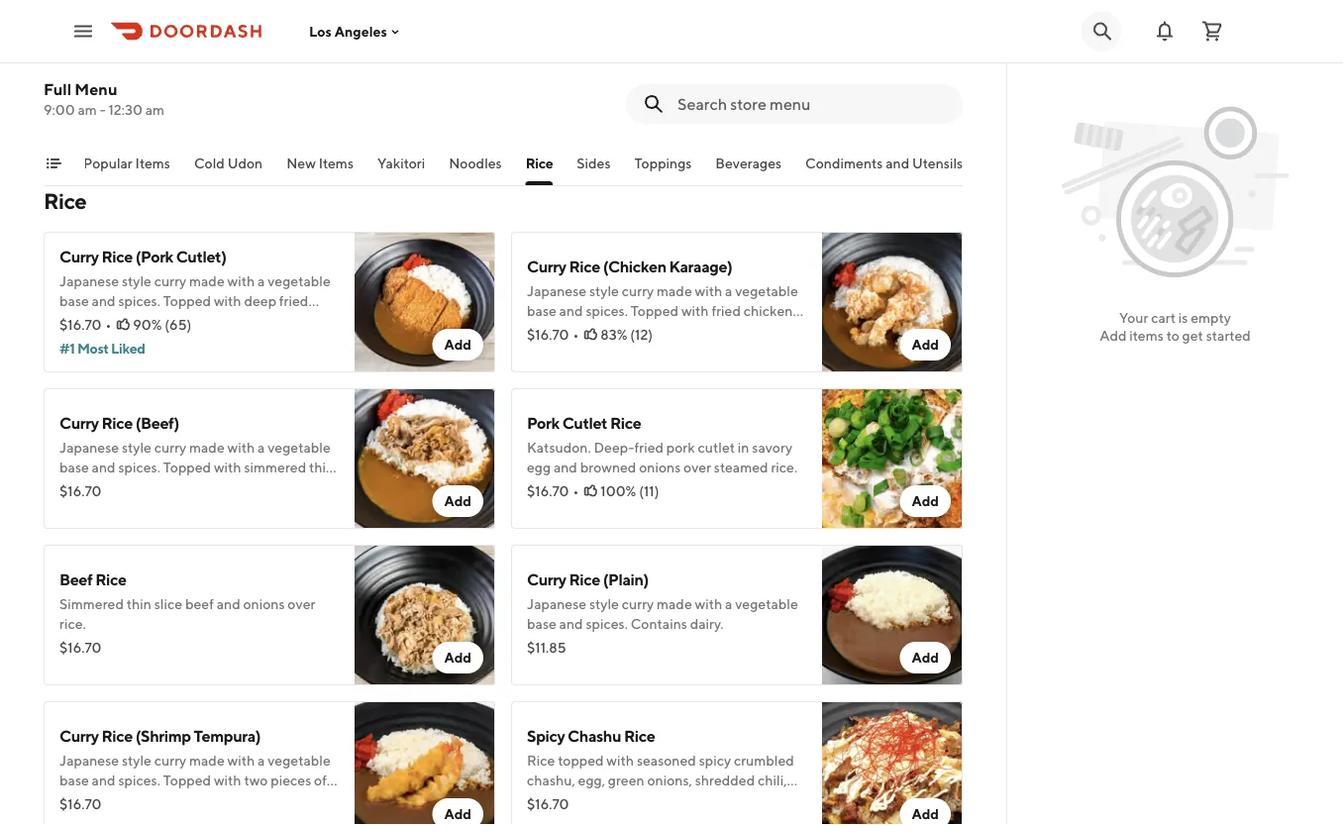 Task type: describe. For each thing, give the bounding box(es) containing it.
new
[[286, 155, 316, 171]]

browned
[[580, 459, 636, 475]]

curry inside the curry rice (pork cutlet) japanese style curry made with a vegetable base and spices. topped with deep fried pork cutlet. contains dairy.
[[154, 273, 186, 289]]

most
[[77, 340, 109, 357]]

• for curry rice (chicken karaage)
[[573, 326, 579, 343]]

(shrimp
[[135, 727, 191, 745]]

and inside curry rice (chicken karaage) japanese style curry made with a vegetable base and spices. topped with fried chicken. contains dairy.
[[559, 303, 583, 319]]

and inside curry rice (beef) japanese style curry made with a vegetable base and spices. topped with simmered thin beef slices with onion. contains dairy.
[[92, 459, 116, 475]]

to
[[1167, 327, 1180, 344]]

add for curry rice (pork cutlet)
[[444, 336, 472, 353]]

yakitori button
[[377, 154, 425, 185]]

rice. inside 'beef rice simmered thin slice beef and onions over rice. $16.70'
[[59, 616, 86, 632]]

curry inside "curry rice (plain) japanese style curry made with a vegetable base and spices. contains dairy. $11.85"
[[622, 596, 654, 612]]

contains inside "curry rice (plain) japanese style curry made with a vegetable base and spices. contains dairy. $11.85"
[[631, 616, 687, 632]]

curry inside the curry rice (pork cutlet) japanese style curry made with a vegetable base and spices. topped with deep fried pork cutlet. contains dairy.
[[59, 247, 99, 266]]

and inside the pork cutlet rice katsudon. deep-fried pork cutlet in savory egg and browned onions over steamed rice.
[[554, 459, 577, 475]]

a inside "curry rice (plain) japanese style curry made with a vegetable base and spices. contains dairy. $11.85"
[[725, 596, 732, 612]]

beef rice image
[[355, 545, 495, 685]]

rice inside "curry rice (plain) japanese style curry made with a vegetable base and spices. contains dairy. $11.85"
[[569, 570, 600, 589]]

rice down the show menu categories image
[[44, 188, 86, 214]]

karaage)
[[669, 257, 732, 276]]

egg
[[527, 459, 551, 475]]

get
[[1182, 327, 1203, 344]]

liked
[[111, 340, 145, 357]]

and inside the curry rice (pork cutlet) japanese style curry made with a vegetable base and spices. topped with deep fried pork cutlet. contains dairy.
[[92, 293, 116, 309]]

onions inside 'beef rice simmered thin slice beef and onions over rice. $16.70'
[[243, 596, 285, 612]]

base inside the curry rice (pork cutlet) japanese style curry made with a vegetable base and spices. topped with deep fried pork cutlet. contains dairy.
[[59, 293, 89, 309]]

(chicken
[[603, 257, 666, 276]]

slices
[[91, 479, 125, 495]]

shrimp inside the shrimp tempura curry udon japanese curry and dashi base for a flavorful soupy curry and topped with shrimp tempura.
[[240, 61, 283, 77]]

utensils
[[912, 155, 963, 171]]

popular
[[83, 155, 133, 171]]

$16.70 • for pork cutlet rice
[[527, 483, 579, 499]]

angeles
[[335, 23, 387, 39]]

cold
[[194, 155, 225, 171]]

topped inside the shrimp tempura curry udon japanese curry and dashi base for a flavorful soupy curry and topped with shrimp tempura.
[[161, 61, 207, 77]]

and inside curry rice (shrimp tempura) japanese style curry made with a vegetable base and spices. topped with two pieces of shrimp tempura. contains dairy.
[[92, 772, 116, 788]]

shrimp tempura curry udon japanese curry and dashi base for a flavorful soupy curry and topped with shrimp tempura.
[[59, 15, 335, 97]]

made for cutlet)
[[189, 273, 225, 289]]

add button for curry rice (beef)
[[432, 485, 483, 517]]

(pork
[[135, 247, 173, 266]]

shrimp
[[59, 15, 110, 34]]

base inside curry rice (chicken karaage) japanese style curry made with a vegetable base and spices. topped with fried chicken. contains dairy.
[[527, 303, 557, 319]]

notification bell image
[[1153, 19, 1177, 43]]

spicy chashu rice rice topped with seasoned spicy crumbled chashu, egg, green onions, shredded chili, and drizzled with mayonnaise.
[[527, 727, 794, 808]]

made for karaage)
[[657, 283, 692, 299]]

with inside the shrimp tempura curry udon japanese curry and dashi base for a flavorful soupy curry and topped with shrimp tempura.
[[210, 61, 237, 77]]

cold udon button
[[194, 154, 263, 185]]

90%
[[133, 316, 162, 333]]

rice. inside the pork cutlet rice katsudon. deep-fried pork cutlet in savory egg and browned onions over steamed rice.
[[771, 459, 798, 475]]

simmered
[[59, 596, 124, 612]]

drizzled
[[554, 792, 603, 808]]

Item Search search field
[[678, 93, 947, 115]]

open menu image
[[71, 19, 95, 43]]

thin inside curry rice (beef) japanese style curry made with a vegetable base and spices. topped with simmered thin beef slices with onion. contains dairy.
[[309, 459, 334, 475]]

add button for pork cutlet rice
[[900, 485, 951, 517]]

a inside curry rice (beef) japanese style curry made with a vegetable base and spices. topped with simmered thin beef slices with onion. contains dairy.
[[258, 439, 265, 456]]

topped inside spicy chashu rice rice topped with seasoned spicy crumbled chashu, egg, green onions, shredded chili, and drizzled with mayonnaise.
[[558, 752, 604, 769]]

curry rice (plain) image
[[822, 545, 963, 685]]

(beef)
[[135, 414, 179, 432]]

beef inside 'beef rice simmered thin slice beef and onions over rice. $16.70'
[[185, 596, 214, 612]]

beef rice simmered thin slice beef and onions over rice. $16.70
[[59, 570, 315, 656]]

slice
[[154, 596, 182, 612]]

noodles
[[449, 155, 502, 171]]

curry rice (chicken karaage) image
[[822, 232, 963, 372]]

rice inside curry rice (chicken karaage) japanese style curry made with a vegetable base and spices. topped with fried chicken. contains dairy.
[[569, 257, 600, 276]]

rice inside curry rice (shrimp tempura) japanese style curry made with a vegetable base and spices. topped with two pieces of shrimp tempura. contains dairy.
[[101, 727, 133, 745]]

cutlet
[[698, 439, 735, 456]]

topped inside curry rice (beef) japanese style curry made with a vegetable base and spices. topped with simmered thin beef slices with onion. contains dairy.
[[163, 459, 211, 475]]

tempura. inside the shrimp tempura curry udon japanese curry and dashi base for a flavorful soupy curry and topped with shrimp tempura.
[[59, 81, 116, 97]]

in
[[738, 439, 749, 456]]

full
[[44, 80, 71, 99]]

chashu
[[568, 727, 621, 745]]

japanese for (chicken
[[527, 283, 587, 299]]

add button for curry rice (chicken karaage)
[[900, 329, 951, 361]]

show menu categories image
[[46, 156, 61, 171]]

dashi
[[183, 41, 217, 57]]

topped for (chicken
[[631, 303, 679, 319]]

condiments and utensils button
[[805, 154, 963, 185]]

and inside 'beef rice simmered thin slice beef and onions over rice. $16.70'
[[217, 596, 240, 612]]

kakiage udon image
[[822, 0, 963, 131]]

simmered
[[244, 459, 306, 475]]

los
[[309, 23, 332, 39]]

curry rice (pork cutlet) image
[[355, 232, 495, 372]]

curry rice (plain) japanese style curry made with a vegetable base and spices. contains dairy. $11.85
[[527, 570, 798, 656]]

vegetable for tempura)
[[268, 752, 331, 769]]

new items button
[[286, 154, 354, 185]]

for
[[252, 41, 269, 57]]

mayonnaise.
[[636, 792, 715, 808]]

egg,
[[578, 772, 605, 788]]

cutlet)
[[176, 247, 226, 266]]

shrimp tempura curry udon image
[[355, 0, 495, 131]]

vegetable for karaage)
[[735, 283, 798, 299]]

2 am from the left
[[145, 102, 165, 118]]

los angeles
[[309, 23, 387, 39]]

japanese for (pork
[[59, 273, 119, 289]]

83% (12)
[[601, 326, 653, 343]]

add button for curry rice (shrimp tempura)
[[432, 798, 483, 825]]

contains inside curry rice (chicken karaage) japanese style curry made with a vegetable base and spices. topped with fried chicken. contains dairy.
[[527, 322, 584, 339]]

shredded
[[695, 772, 755, 788]]

cutlet
[[562, 414, 607, 432]]

of
[[314, 772, 327, 788]]

and inside button
[[886, 155, 910, 171]]

spicy
[[699, 752, 731, 769]]

$16.70 • for curry rice (chicken karaage)
[[527, 326, 579, 343]]

japanese inside "curry rice (plain) japanese style curry made with a vegetable base and spices. contains dairy. $11.85"
[[527, 596, 587, 612]]

japanese for curry
[[59, 41, 119, 57]]

new items
[[286, 155, 354, 171]]

udon inside the shrimp tempura curry udon japanese curry and dashi base for a flavorful soupy curry and topped with shrimp tempura.
[[219, 15, 258, 34]]

rice up chashu,
[[527, 752, 555, 769]]

popular items
[[83, 155, 170, 171]]

empty
[[1191, 310, 1231, 326]]

100% (11)
[[601, 483, 659, 499]]

fried inside curry rice (chicken karaage) japanese style curry made with a vegetable base and spices. topped with fried chicken. contains dairy.
[[712, 303, 741, 319]]

add for curry rice (shrimp tempura)
[[444, 806, 472, 822]]

tempura
[[112, 15, 174, 34]]

spicy chashu rice image
[[822, 701, 963, 825]]

sides
[[577, 155, 611, 171]]

(plain)
[[603, 570, 649, 589]]

chili,
[[758, 772, 787, 788]]

9:00
[[44, 102, 75, 118]]

• for curry rice (pork cutlet)
[[105, 316, 111, 333]]

#1
[[59, 340, 75, 357]]

curry rice (pork cutlet) japanese style curry made with a vegetable base and spices. topped with deep fried pork cutlet. contains dairy.
[[59, 247, 331, 329]]

base inside "curry rice (plain) japanese style curry made with a vegetable base and spices. contains dairy. $11.85"
[[527, 616, 557, 632]]

curry down "tempura"
[[122, 41, 154, 57]]

toppings
[[634, 155, 692, 171]]

$19.45
[[59, 85, 102, 101]]

base inside the shrimp tempura curry udon japanese curry and dashi base for a flavorful soupy curry and topped with shrimp tempura.
[[219, 41, 249, 57]]

flavorful
[[282, 41, 335, 57]]

is
[[1179, 310, 1188, 326]]

started
[[1206, 327, 1251, 344]]

cart
[[1151, 310, 1176, 326]]

contains inside curry rice (shrimp tempura) japanese style curry made with a vegetable base and spices. topped with two pieces of shrimp tempura. contains dairy.
[[164, 792, 221, 808]]

items
[[1130, 327, 1164, 344]]

0 items, open order cart image
[[1201, 19, 1224, 43]]

add button for curry rice (pork cutlet)
[[432, 329, 483, 361]]

menu
[[75, 80, 117, 99]]

items for new items
[[319, 155, 354, 171]]

base inside curry rice (shrimp tempura) japanese style curry made with a vegetable base and spices. topped with two pieces of shrimp tempura. contains dairy.
[[59, 772, 89, 788]]

fried inside the curry rice (pork cutlet) japanese style curry made with a vegetable base and spices. topped with deep fried pork cutlet. contains dairy.
[[279, 293, 308, 309]]

noodles button
[[449, 154, 502, 185]]

beverages
[[716, 155, 782, 171]]

curry up "menu"
[[100, 61, 132, 77]]

curry for curry rice (shrimp tempura)
[[59, 727, 99, 745]]

add button for spicy chashu rice
[[900, 798, 951, 825]]

1 am from the left
[[78, 102, 97, 118]]

udon inside button
[[227, 155, 263, 171]]

curry inside curry rice (beef) japanese style curry made with a vegetable base and spices. topped with simmered thin beef slices with onion. contains dairy.
[[154, 439, 186, 456]]

savory
[[752, 439, 792, 456]]



Task type: vqa. For each thing, say whether or not it's contained in the screenshot.
min corresponding to Everbowl
no



Task type: locate. For each thing, give the bounding box(es) containing it.
japanese inside curry rice (chicken karaage) japanese style curry made with a vegetable base and spices. topped with fried chicken. contains dairy.
[[527, 283, 587, 299]]

add for beef rice
[[444, 649, 472, 666]]

over
[[684, 459, 711, 475], [288, 596, 315, 612]]

topped inside curry rice (chicken karaage) japanese style curry made with a vegetable base and spices. topped with fried chicken. contains dairy.
[[631, 303, 679, 319]]

pork inside the curry rice (pork cutlet) japanese style curry made with a vegetable base and spices. topped with deep fried pork cutlet. contains dairy.
[[59, 313, 88, 329]]

2 items from the left
[[319, 155, 354, 171]]

curry inside curry rice (chicken karaage) japanese style curry made with a vegetable base and spices. topped with fried chicken. contains dairy.
[[527, 257, 566, 276]]

topped up onion.
[[163, 459, 211, 475]]

0 horizontal spatial rice.
[[59, 616, 86, 632]]

pork
[[527, 414, 560, 432]]

$16.70 • up most
[[59, 316, 111, 333]]

style inside the curry rice (pork cutlet) japanese style curry made with a vegetable base and spices. topped with deep fried pork cutlet. contains dairy.
[[122, 273, 152, 289]]

rice up deep- at the left bottom of the page
[[610, 414, 641, 432]]

japanese inside curry rice (beef) japanese style curry made with a vegetable base and spices. topped with simmered thin beef slices with onion. contains dairy.
[[59, 439, 119, 456]]

style down (plain)
[[589, 596, 619, 612]]

spices. down (shrimp
[[118, 772, 160, 788]]

seasoned
[[637, 752, 696, 769]]

spices.
[[118, 293, 160, 309], [586, 303, 628, 319], [118, 459, 160, 475], [586, 616, 628, 632], [118, 772, 160, 788]]

pork cutlet rice katsudon. deep-fried pork cutlet in savory egg and browned onions over steamed rice.
[[527, 414, 798, 475]]

spices. inside the curry rice (pork cutlet) japanese style curry made with a vegetable base and spices. topped with deep fried pork cutlet. contains dairy.
[[118, 293, 160, 309]]

onions inside the pork cutlet rice katsudon. deep-fried pork cutlet in savory egg and browned onions over steamed rice.
[[639, 459, 681, 475]]

rice left (shrimp
[[101, 727, 133, 745]]

pork up "#1" on the left of page
[[59, 313, 88, 329]]

curry inside curry rice (shrimp tempura) japanese style curry made with a vegetable base and spices. topped with two pieces of shrimp tempura. contains dairy.
[[154, 752, 186, 769]]

am right 12:30
[[145, 102, 165, 118]]

deep-
[[594, 439, 634, 456]]

style down (shrimp
[[122, 752, 152, 769]]

vegetable inside the curry rice (pork cutlet) japanese style curry made with a vegetable base and spices. topped with deep fried pork cutlet. contains dairy.
[[268, 273, 331, 289]]

spices. up 90%
[[118, 293, 160, 309]]

add button for curry rice (plain)
[[900, 642, 951, 674]]

0 horizontal spatial shrimp
[[59, 792, 102, 808]]

curry left (shrimp
[[59, 727, 99, 745]]

shrimp
[[240, 61, 283, 77], [59, 792, 102, 808]]

• left 83%
[[573, 326, 579, 343]]

style
[[122, 273, 152, 289], [589, 283, 619, 299], [122, 439, 152, 456], [589, 596, 619, 612], [122, 752, 152, 769]]

topped down (shrimp
[[163, 772, 211, 788]]

popular items button
[[83, 154, 170, 185]]

$16.70 • down the egg
[[527, 483, 579, 499]]

90% (65)
[[133, 316, 191, 333]]

beverages button
[[716, 154, 782, 185]]

your
[[1119, 310, 1148, 326]]

rice up simmered
[[95, 570, 126, 589]]

style for (pork
[[122, 273, 152, 289]]

1 vertical spatial tempura.
[[105, 792, 161, 808]]

toppings button
[[634, 154, 692, 185]]

12:30
[[108, 102, 143, 118]]

0 horizontal spatial onions
[[243, 596, 285, 612]]

topped for (pork
[[163, 293, 211, 309]]

condiments
[[805, 155, 883, 171]]

0 vertical spatial beef
[[59, 479, 88, 495]]

0 vertical spatial pork
[[59, 313, 88, 329]]

1 horizontal spatial over
[[684, 459, 711, 475]]

-
[[100, 102, 106, 118]]

2 horizontal spatial fried
[[712, 303, 741, 319]]

onions
[[639, 459, 681, 475], [243, 596, 285, 612]]

contains
[[134, 313, 191, 329], [527, 322, 584, 339], [200, 479, 256, 495], [631, 616, 687, 632], [164, 792, 221, 808]]

rice left sides
[[526, 155, 553, 171]]

beef
[[59, 570, 93, 589]]

fried left chicken.
[[712, 303, 741, 319]]

curry rice (shrimp tempura) japanese style curry made with a vegetable base and spices. topped with two pieces of shrimp tempura. contains dairy.
[[59, 727, 331, 808]]

pork cutlet rice image
[[822, 388, 963, 529]]

spices. for (chicken
[[586, 303, 628, 319]]

1 vertical spatial beef
[[185, 596, 214, 612]]

a inside curry rice (chicken karaage) japanese style curry made with a vegetable base and spices. topped with fried chicken. contains dairy.
[[725, 283, 732, 299]]

made for tempura)
[[189, 752, 225, 769]]

pieces
[[271, 772, 311, 788]]

cold udon
[[194, 155, 263, 171]]

spices. inside "curry rice (plain) japanese style curry made with a vegetable base and spices. contains dairy. $11.85"
[[586, 616, 628, 632]]

onions up '(11)'
[[639, 459, 681, 475]]

0 horizontal spatial am
[[78, 102, 97, 118]]

dairy. inside curry rice (chicken karaage) japanese style curry made with a vegetable base and spices. topped with fried chicken. contains dairy.
[[586, 322, 620, 339]]

style down (beef)
[[122, 439, 152, 456]]

curry left (chicken
[[527, 257, 566, 276]]

0 vertical spatial tempura.
[[59, 81, 116, 97]]

0 horizontal spatial thin
[[127, 596, 152, 612]]

over inside 'beef rice simmered thin slice beef and onions over rice. $16.70'
[[288, 596, 315, 612]]

curry for curry rice (plain)
[[527, 570, 566, 589]]

spicy
[[527, 727, 565, 745]]

1 vertical spatial topped
[[558, 752, 604, 769]]

1 horizontal spatial thin
[[309, 459, 334, 475]]

rice inside the pork cutlet rice katsudon. deep-fried pork cutlet in savory egg and browned onions over steamed rice.
[[610, 414, 641, 432]]

style inside curry rice (shrimp tempura) japanese style curry made with a vegetable base and spices. topped with two pieces of shrimp tempura. contains dairy.
[[122, 752, 152, 769]]

style inside "curry rice (plain) japanese style curry made with a vegetable base and spices. contains dairy. $11.85"
[[589, 596, 619, 612]]

rice inside the curry rice (pork cutlet) japanese style curry made with a vegetable base and spices. topped with deep fried pork cutlet. contains dairy.
[[101, 247, 133, 266]]

condiments and utensils
[[805, 155, 963, 171]]

add for spicy chashu rice
[[912, 806, 939, 822]]

pork left cutlet
[[666, 439, 695, 456]]

chashu,
[[527, 772, 575, 788]]

two
[[244, 772, 268, 788]]

1 horizontal spatial beef
[[185, 596, 214, 612]]

a inside the shrimp tempura curry udon japanese curry and dashi base for a flavorful soupy curry and topped with shrimp tempura.
[[272, 41, 279, 57]]

vegetable for cutlet)
[[268, 273, 331, 289]]

curry rice (beef) japanese style curry made with a vegetable base and spices. topped with simmered thin beef slices with onion. contains dairy.
[[59, 414, 334, 495]]

0 horizontal spatial fried
[[279, 293, 308, 309]]

tempura)
[[194, 727, 261, 745]]

japanese inside the curry rice (pork cutlet) japanese style curry made with a vegetable base and spices. topped with deep fried pork cutlet. contains dairy.
[[59, 273, 119, 289]]

spices. down (plain)
[[586, 616, 628, 632]]

made inside the curry rice (pork cutlet) japanese style curry made with a vegetable base and spices. topped with deep fried pork cutlet. contains dairy.
[[189, 273, 225, 289]]

rice left (beef)
[[101, 414, 133, 432]]

1 horizontal spatial shrimp
[[240, 61, 283, 77]]

topped up (65)
[[163, 293, 211, 309]]

yakitori
[[377, 155, 425, 171]]

beef left slices
[[59, 479, 88, 495]]

1 horizontal spatial topped
[[558, 752, 604, 769]]

style inside curry rice (beef) japanese style curry made with a vegetable base and spices. topped with simmered thin beef slices with onion. contains dairy.
[[122, 439, 152, 456]]

pork inside the pork cutlet rice katsudon. deep-fried pork cutlet in savory egg and browned onions over steamed rice.
[[666, 439, 695, 456]]

rice
[[526, 155, 553, 171], [44, 188, 86, 214], [101, 247, 133, 266], [569, 257, 600, 276], [101, 414, 133, 432], [610, 414, 641, 432], [95, 570, 126, 589], [569, 570, 600, 589], [101, 727, 133, 745], [624, 727, 655, 745], [527, 752, 555, 769]]

rice left (plain)
[[569, 570, 600, 589]]

curry
[[177, 15, 216, 34], [59, 247, 99, 266], [527, 257, 566, 276], [59, 414, 99, 432], [527, 570, 566, 589], [59, 727, 99, 745]]

items right the new
[[319, 155, 354, 171]]

a inside curry rice (shrimp tempura) japanese style curry made with a vegetable base and spices. topped with two pieces of shrimp tempura. contains dairy.
[[258, 752, 265, 769]]

1 horizontal spatial fried
[[634, 439, 664, 456]]

and inside "curry rice (plain) japanese style curry made with a vegetable base and spices. contains dairy. $11.85"
[[559, 616, 583, 632]]

style down (pork
[[122, 273, 152, 289]]

topped up egg,
[[558, 752, 604, 769]]

rice inside curry rice (beef) japanese style curry made with a vegetable base and spices. topped with simmered thin beef slices with onion. contains dairy.
[[101, 414, 133, 432]]

1 vertical spatial thin
[[127, 596, 152, 612]]

curry down (plain)
[[622, 596, 654, 612]]

$16.70
[[59, 316, 101, 333], [527, 326, 569, 343], [59, 483, 101, 499], [527, 483, 569, 499], [59, 639, 101, 656], [59, 796, 101, 812], [527, 796, 569, 812]]

0 vertical spatial topped
[[161, 61, 207, 77]]

• left 100%
[[573, 483, 579, 499]]

with
[[210, 61, 237, 77], [227, 273, 255, 289], [695, 283, 722, 299], [214, 293, 241, 309], [681, 303, 709, 319], [227, 439, 255, 456], [214, 459, 241, 475], [128, 479, 155, 495], [695, 596, 722, 612], [227, 752, 255, 769], [607, 752, 634, 769], [214, 772, 241, 788], [606, 792, 634, 808]]

katsudon.
[[527, 439, 591, 456]]

curry for curry rice (beef)
[[59, 414, 99, 432]]

$16.70 •
[[59, 316, 111, 333], [527, 326, 579, 343], [527, 483, 579, 499]]

shrimp inside curry rice (shrimp tempura) japanese style curry made with a vegetable base and spices. topped with two pieces of shrimp tempura. contains dairy.
[[59, 792, 102, 808]]

spices. for (shrimp
[[118, 772, 160, 788]]

style for (chicken
[[589, 283, 619, 299]]

tempura. down soupy
[[59, 81, 116, 97]]

1 vertical spatial rice.
[[59, 616, 86, 632]]

chicken.
[[744, 303, 796, 319]]

0 vertical spatial shrimp
[[240, 61, 283, 77]]

tempura. down (shrimp
[[105, 792, 161, 808]]

curry rice (shrimp tempura) image
[[355, 701, 495, 825]]

japanese inside curry rice (shrimp tempura) japanese style curry made with a vegetable base and spices. topped with two pieces of shrimp tempura. contains dairy.
[[59, 752, 119, 769]]

rice left (pork
[[101, 247, 133, 266]]

base inside curry rice (beef) japanese style curry made with a vegetable base and spices. topped with simmered thin beef slices with onion. contains dairy.
[[59, 459, 89, 475]]

over inside the pork cutlet rice katsudon. deep-fried pork cutlet in savory egg and browned onions over steamed rice.
[[684, 459, 711, 475]]

with inside "curry rice (plain) japanese style curry made with a vegetable base and spices. contains dairy. $11.85"
[[695, 596, 722, 612]]

1 items from the left
[[135, 155, 170, 171]]

style down (chicken
[[589, 283, 619, 299]]

made inside curry rice (chicken karaage) japanese style curry made with a vegetable base and spices. topped with fried chicken. contains dairy.
[[657, 283, 692, 299]]

topped for (shrimp
[[163, 772, 211, 788]]

100%
[[601, 483, 636, 499]]

0 vertical spatial onions
[[639, 459, 681, 475]]

deep
[[244, 293, 276, 309]]

0 horizontal spatial items
[[135, 155, 170, 171]]

$16.70 • for curry rice (pork cutlet)
[[59, 316, 111, 333]]

rice left (chicken
[[569, 257, 600, 276]]

1 horizontal spatial am
[[145, 102, 165, 118]]

vegetable inside curry rice (shrimp tempura) japanese style curry made with a vegetable base and spices. topped with two pieces of shrimp tempura. contains dairy.
[[268, 752, 331, 769]]

0 vertical spatial thin
[[309, 459, 334, 475]]

udon
[[219, 15, 258, 34], [227, 155, 263, 171]]

tempura.
[[59, 81, 116, 97], [105, 792, 161, 808]]

crumbled
[[734, 752, 794, 769]]

add button
[[432, 329, 483, 361], [900, 329, 951, 361], [432, 485, 483, 517], [900, 485, 951, 517], [432, 642, 483, 674], [900, 642, 951, 674], [432, 798, 483, 825], [900, 798, 951, 825]]

dairy. inside curry rice (beef) japanese style curry made with a vegetable base and spices. topped with simmered thin beef slices with onion. contains dairy.
[[259, 479, 293, 495]]

1 vertical spatial onions
[[243, 596, 285, 612]]

1 vertical spatial over
[[288, 596, 315, 612]]

spices. up slices
[[118, 459, 160, 475]]

spices. for (pork
[[118, 293, 160, 309]]

thin inside 'beef rice simmered thin slice beef and onions over rice. $16.70'
[[127, 596, 152, 612]]

curry inside curry rice (chicken karaage) japanese style curry made with a vegetable base and spices. topped with fried chicken. contains dairy.
[[622, 283, 654, 299]]

vegetable inside curry rice (chicken karaage) japanese style curry made with a vegetable base and spices. topped with fried chicken. contains dairy.
[[735, 283, 798, 299]]

spices. up 83%
[[586, 303, 628, 319]]

add button for beef rice
[[432, 642, 483, 674]]

1 horizontal spatial onions
[[639, 459, 681, 475]]

beef right slice
[[185, 596, 214, 612]]

topped up '(12)'
[[631, 303, 679, 319]]

and inside spicy chashu rice rice topped with seasoned spicy crumbled chashu, egg, green onions, shredded chili, and drizzled with mayonnaise.
[[527, 792, 551, 808]]

pork
[[59, 313, 88, 329], [666, 439, 695, 456]]

contains down (plain)
[[631, 616, 687, 632]]

sides button
[[577, 154, 611, 185]]

steamed
[[714, 459, 768, 475]]

curry up slices
[[59, 414, 99, 432]]

spices. inside curry rice (beef) japanese style curry made with a vegetable base and spices. topped with simmered thin beef slices with onion. contains dairy.
[[118, 459, 160, 475]]

thin left slice
[[127, 596, 152, 612]]

•
[[105, 316, 111, 333], [573, 326, 579, 343], [573, 483, 579, 499]]

topped down the dashi
[[161, 61, 207, 77]]

rice up seasoned
[[624, 727, 655, 745]]

0 horizontal spatial pork
[[59, 313, 88, 329]]

japanese
[[59, 41, 119, 57], [59, 273, 119, 289], [527, 283, 587, 299], [59, 439, 119, 456], [527, 596, 587, 612], [59, 752, 119, 769]]

(11)
[[639, 483, 659, 499]]

contains inside the curry rice (pork cutlet) japanese style curry made with a vegetable base and spices. topped with deep fried pork cutlet. contains dairy.
[[134, 313, 191, 329]]

made inside "curry rice (plain) japanese style curry made with a vegetable base and spices. contains dairy. $11.85"
[[657, 596, 692, 612]]

spices. inside curry rice (chicken karaage) japanese style curry made with a vegetable base and spices. topped with fried chicken. contains dairy.
[[586, 303, 628, 319]]

and
[[157, 41, 180, 57], [135, 61, 158, 77], [886, 155, 910, 171], [92, 293, 116, 309], [559, 303, 583, 319], [92, 459, 116, 475], [554, 459, 577, 475], [217, 596, 240, 612], [559, 616, 583, 632], [92, 772, 116, 788], [527, 792, 551, 808]]

beef inside curry rice (beef) japanese style curry made with a vegetable base and spices. topped with simmered thin beef slices with onion. contains dairy.
[[59, 479, 88, 495]]

curry inside curry rice (beef) japanese style curry made with a vegetable base and spices. topped with simmered thin beef slices with onion. contains dairy.
[[59, 414, 99, 432]]

rice inside 'beef rice simmered thin slice beef and onions over rice. $16.70'
[[95, 570, 126, 589]]

items
[[135, 155, 170, 171], [319, 155, 354, 171]]

curry up cutlet.
[[59, 247, 99, 266]]

0 vertical spatial rice.
[[771, 459, 798, 475]]

1 horizontal spatial items
[[319, 155, 354, 171]]

cutlet.
[[91, 313, 131, 329]]

0 horizontal spatial topped
[[161, 61, 207, 77]]

fried up '(11)'
[[634, 439, 664, 456]]

green
[[608, 772, 645, 788]]

style for (shrimp
[[122, 752, 152, 769]]

1 vertical spatial pork
[[666, 439, 695, 456]]

curry down (shrimp
[[154, 752, 186, 769]]

vegetable inside curry rice (beef) japanese style curry made with a vegetable base and spices. topped with simmered thin beef slices with onion. contains dairy.
[[268, 439, 331, 456]]

soupy
[[59, 61, 97, 77]]

dairy. inside the curry rice (pork cutlet) japanese style curry made with a vegetable base and spices. topped with deep fried pork cutlet. contains dairy.
[[193, 313, 227, 329]]

topped inside curry rice (shrimp tempura) japanese style curry made with a vegetable base and spices. topped with two pieces of shrimp tempura. contains dairy.
[[163, 772, 211, 788]]

made inside curry rice (shrimp tempura) japanese style curry made with a vegetable base and spices. topped with two pieces of shrimp tempura. contains dairy.
[[189, 752, 225, 769]]

1 vertical spatial shrimp
[[59, 792, 102, 808]]

thin right simmered
[[309, 459, 334, 475]]

1 vertical spatial udon
[[227, 155, 263, 171]]

items for popular items
[[135, 155, 170, 171]]

0 vertical spatial udon
[[219, 15, 258, 34]]

los angeles button
[[309, 23, 403, 39]]

0 horizontal spatial beef
[[59, 479, 88, 495]]

japanese for (shrimp
[[59, 752, 119, 769]]

contains right onion.
[[200, 479, 256, 495]]

curry up the dashi
[[177, 15, 216, 34]]

topped inside the curry rice (pork cutlet) japanese style curry made with a vegetable base and spices. topped with deep fried pork cutlet. contains dairy.
[[163, 293, 211, 309]]

items inside button
[[319, 155, 354, 171]]

curry rice (beef) image
[[355, 388, 495, 529]]

add inside your cart is empty add items to get started
[[1100, 327, 1127, 344]]

curry down (pork
[[154, 273, 186, 289]]

made inside curry rice (beef) japanese style curry made with a vegetable base and spices. topped with simmered thin beef slices with onion. contains dairy.
[[189, 439, 225, 456]]

vegetable inside "curry rice (plain) japanese style curry made with a vegetable base and spices. contains dairy. $11.85"
[[735, 596, 798, 612]]

0 horizontal spatial over
[[288, 596, 315, 612]]

items right the popular
[[135, 155, 170, 171]]

add for curry rice (beef)
[[444, 493, 472, 509]]

onions right slice
[[243, 596, 285, 612]]

dairy. inside curry rice (shrimp tempura) japanese style curry made with a vegetable base and spices. topped with two pieces of shrimp tempura. contains dairy.
[[224, 792, 257, 808]]

udon right cold
[[227, 155, 263, 171]]

a inside the curry rice (pork cutlet) japanese style curry made with a vegetable base and spices. topped with deep fried pork cutlet. contains dairy.
[[258, 273, 265, 289]]

curry inside the shrimp tempura curry udon japanese curry and dashi base for a flavorful soupy curry and topped with shrimp tempura.
[[177, 15, 216, 34]]

contains inside curry rice (beef) japanese style curry made with a vegetable base and spices. topped with simmered thin beef slices with onion. contains dairy.
[[200, 479, 256, 495]]

contains left 83%
[[527, 322, 584, 339]]

1 horizontal spatial rice.
[[771, 459, 798, 475]]

add for curry rice (plain)
[[912, 649, 939, 666]]

onions,
[[647, 772, 692, 788]]

curry down (beef)
[[154, 439, 186, 456]]

a
[[272, 41, 279, 57], [258, 273, 265, 289], [725, 283, 732, 299], [258, 439, 265, 456], [725, 596, 732, 612], [258, 752, 265, 769]]

curry for curry rice (chicken karaage)
[[527, 257, 566, 276]]

contains down (shrimp
[[164, 792, 221, 808]]

83%
[[601, 326, 627, 343]]

am left -
[[78, 102, 97, 118]]

contains up liked
[[134, 313, 191, 329]]

style inside curry rice (chicken karaage) japanese style curry made with a vegetable base and spices. topped with fried chicken. contains dairy.
[[589, 283, 619, 299]]

1 horizontal spatial pork
[[666, 439, 695, 456]]

#1 most liked
[[59, 340, 145, 357]]

full menu 9:00 am - 12:30 am
[[44, 80, 165, 118]]

curry up $11.85
[[527, 570, 566, 589]]

$16.70 • left 83%
[[527, 326, 579, 343]]

add for pork cutlet rice
[[912, 493, 939, 509]]

$16.70 inside 'beef rice simmered thin slice beef and onions over rice. $16.70'
[[59, 639, 101, 656]]

items inside button
[[135, 155, 170, 171]]

0 vertical spatial over
[[684, 459, 711, 475]]

dairy. inside "curry rice (plain) japanese style curry made with a vegetable base and spices. contains dairy. $11.85"
[[690, 616, 724, 632]]

rice. down simmered
[[59, 616, 86, 632]]

vegetable
[[268, 273, 331, 289], [735, 283, 798, 299], [268, 439, 331, 456], [735, 596, 798, 612], [268, 752, 331, 769]]

your cart is empty add items to get started
[[1100, 310, 1251, 344]]

• up #1 most liked
[[105, 316, 111, 333]]

japanese inside the shrimp tempura curry udon japanese curry and dashi base for a flavorful soupy curry and topped with shrimp tempura.
[[59, 41, 119, 57]]

fried inside the pork cutlet rice katsudon. deep-fried pork cutlet in savory egg and browned onions over steamed rice.
[[634, 439, 664, 456]]

fried right deep
[[279, 293, 308, 309]]

curry down (chicken
[[622, 283, 654, 299]]

am
[[78, 102, 97, 118], [145, 102, 165, 118]]

• for pork cutlet rice
[[573, 483, 579, 499]]

rice. down savory
[[771, 459, 798, 475]]

add for curry rice (chicken karaage)
[[912, 336, 939, 353]]

rice.
[[771, 459, 798, 475], [59, 616, 86, 632]]

tempura. inside curry rice (shrimp tempura) japanese style curry made with a vegetable base and spices. topped with two pieces of shrimp tempura. contains dairy.
[[105, 792, 161, 808]]

$11.85
[[527, 639, 566, 656]]

udon up the for
[[219, 15, 258, 34]]



